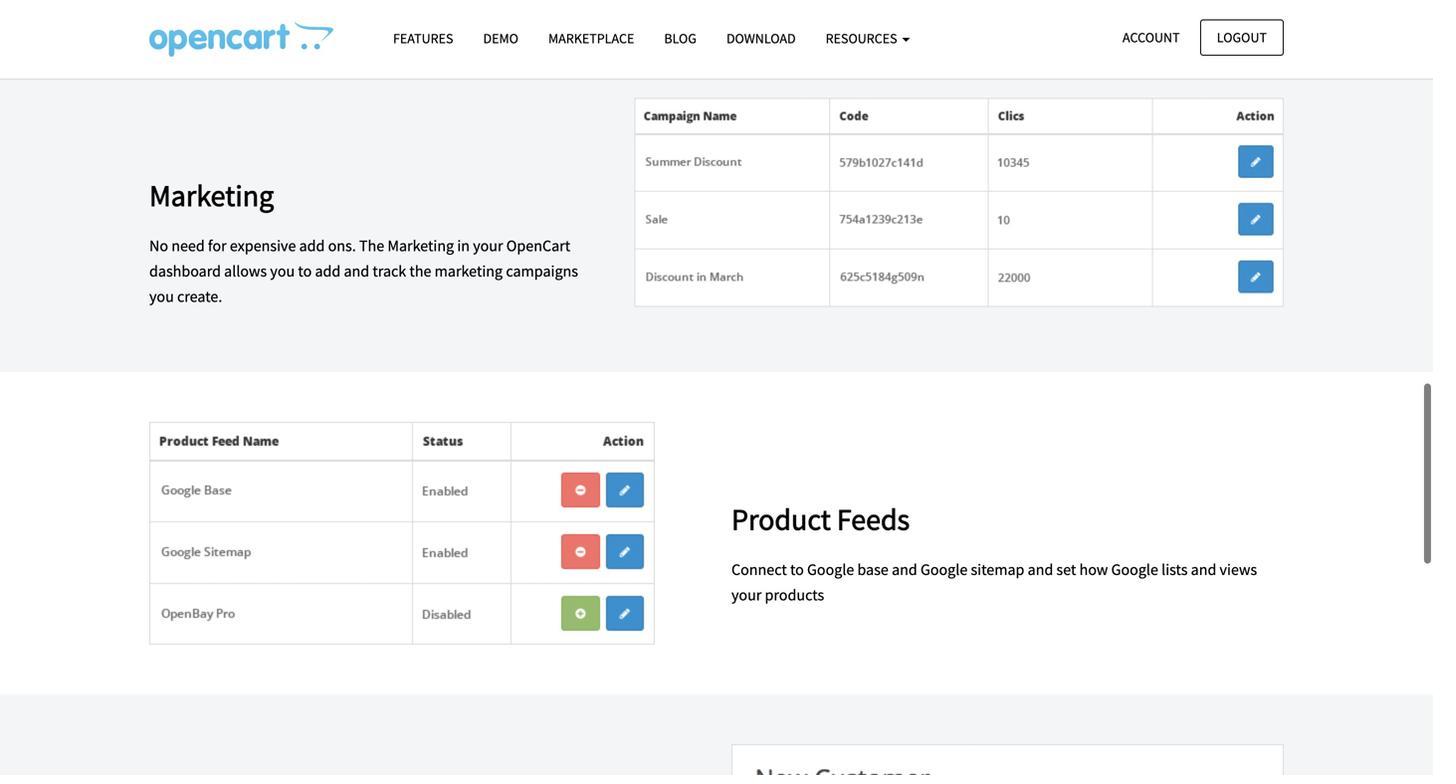 Task type: describe. For each thing, give the bounding box(es) containing it.
your inside no need for expensive add ons. the marketing in your opencart dashboard allows you to add and track the marketing campaigns you create.
[[473, 236, 503, 256]]

marketing image
[[634, 98, 1284, 307]]

ons.
[[328, 236, 356, 256]]

set
[[1056, 560, 1076, 580]]

resources link
[[811, 21, 925, 56]]

to inside no need for expensive add ons. the marketing in your opencart dashboard allows you to add and track the marketing campaigns you create.
[[298, 261, 312, 281]]

resources
[[826, 29, 900, 47]]

no
[[149, 236, 168, 256]]

demo
[[483, 29, 518, 47]]

dashboard
[[149, 261, 221, 281]]

logout
[[1217, 28, 1267, 46]]

marketing inside no need for expensive add ons. the marketing in your opencart dashboard allows you to add and track the marketing campaigns you create.
[[387, 236, 454, 256]]

account link
[[1106, 19, 1197, 56]]

1 vertical spatial add
[[315, 261, 341, 281]]

download link
[[712, 21, 811, 56]]

the
[[359, 236, 384, 256]]

the
[[409, 261, 431, 281]]

product
[[731, 500, 831, 538]]

features
[[393, 29, 453, 47]]

allows
[[224, 261, 267, 281]]

download
[[726, 29, 796, 47]]

1 horizontal spatial you
[[270, 261, 295, 281]]

and right base
[[892, 560, 917, 580]]

2 google from the left
[[921, 560, 968, 580]]

features link
[[378, 21, 468, 56]]

opencart - features image
[[149, 21, 333, 57]]

0 vertical spatial add
[[299, 236, 325, 256]]

feeds
[[837, 500, 910, 538]]

need
[[171, 236, 205, 256]]

track
[[373, 261, 406, 281]]

products
[[765, 585, 824, 605]]



Task type: locate. For each thing, give the bounding box(es) containing it.
0 horizontal spatial marketing
[[149, 177, 274, 214]]

you
[[270, 261, 295, 281], [149, 287, 174, 307]]

blog link
[[649, 21, 712, 56]]

to right allows
[[298, 261, 312, 281]]

to up products
[[790, 560, 804, 580]]

add
[[299, 236, 325, 256], [315, 261, 341, 281]]

add down ons.
[[315, 261, 341, 281]]

0 horizontal spatial you
[[149, 287, 174, 307]]

and inside no need for expensive add ons. the marketing in your opencart dashboard allows you to add and track the marketing campaigns you create.
[[344, 261, 369, 281]]

marketing up for
[[149, 177, 274, 214]]

0 horizontal spatial google
[[807, 560, 854, 580]]

and
[[344, 261, 369, 281], [892, 560, 917, 580], [1028, 560, 1053, 580], [1191, 560, 1217, 580]]

no need for expensive add ons. the marketing in your opencart dashboard allows you to add and track the marketing campaigns you create.
[[149, 236, 578, 307]]

1 vertical spatial your
[[731, 585, 762, 605]]

base
[[857, 560, 889, 580]]

account
[[1123, 28, 1180, 46]]

1 horizontal spatial your
[[731, 585, 762, 605]]

1 vertical spatial you
[[149, 287, 174, 307]]

expensive
[[230, 236, 296, 256]]

0 horizontal spatial your
[[473, 236, 503, 256]]

google left sitemap
[[921, 560, 968, 580]]

and down ons.
[[344, 261, 369, 281]]

google left base
[[807, 560, 854, 580]]

connect
[[731, 560, 787, 580]]

1 horizontal spatial to
[[790, 560, 804, 580]]

create.
[[177, 287, 222, 307]]

how
[[1079, 560, 1108, 580]]

0 horizontal spatial to
[[298, 261, 312, 281]]

2 horizontal spatial google
[[1111, 560, 1158, 580]]

0 vertical spatial your
[[473, 236, 503, 256]]

1 horizontal spatial marketing
[[387, 236, 454, 256]]

in
[[457, 236, 470, 256]]

marketing
[[435, 261, 503, 281]]

product feeds image
[[149, 422, 655, 645]]

marketing up the the
[[387, 236, 454, 256]]

views
[[1220, 560, 1257, 580]]

product feeds
[[731, 500, 910, 538]]

to inside connect to google base and google sitemap and set how google lists and views your products
[[790, 560, 804, 580]]

marketplace
[[548, 29, 634, 47]]

connect to google base and google sitemap and set how google lists and views your products
[[731, 560, 1257, 605]]

your inside connect to google base and google sitemap and set how google lists and views your products
[[731, 585, 762, 605]]

and left set
[[1028, 560, 1053, 580]]

your
[[473, 236, 503, 256], [731, 585, 762, 605]]

marketing
[[149, 177, 274, 214], [387, 236, 454, 256]]

you down dashboard
[[149, 287, 174, 307]]

3 google from the left
[[1111, 560, 1158, 580]]

campaigns
[[506, 261, 578, 281]]

logout link
[[1200, 19, 1284, 56]]

1 google from the left
[[807, 560, 854, 580]]

marketplace link
[[533, 21, 649, 56]]

0 vertical spatial you
[[270, 261, 295, 281]]

blog
[[664, 29, 697, 47]]

0 vertical spatial to
[[298, 261, 312, 281]]

your down connect
[[731, 585, 762, 605]]

1 horizontal spatial google
[[921, 560, 968, 580]]

add left ons.
[[299, 236, 325, 256]]

you down expensive
[[270, 261, 295, 281]]

1 vertical spatial to
[[790, 560, 804, 580]]

lists
[[1162, 560, 1188, 580]]

demo link
[[468, 21, 533, 56]]

your right in
[[473, 236, 503, 256]]

0 vertical spatial marketing
[[149, 177, 274, 214]]

1 vertical spatial marketing
[[387, 236, 454, 256]]

google left the lists
[[1111, 560, 1158, 580]]

guest and registered user checkout image
[[731, 744, 1284, 775]]

for
[[208, 236, 227, 256]]

and right the lists
[[1191, 560, 1217, 580]]

sitemap
[[971, 560, 1024, 580]]

to
[[298, 261, 312, 281], [790, 560, 804, 580]]

opencart
[[506, 236, 570, 256]]

google
[[807, 560, 854, 580], [921, 560, 968, 580], [1111, 560, 1158, 580]]



Task type: vqa. For each thing, say whether or not it's contained in the screenshot.
ninth star light icon from right
no



